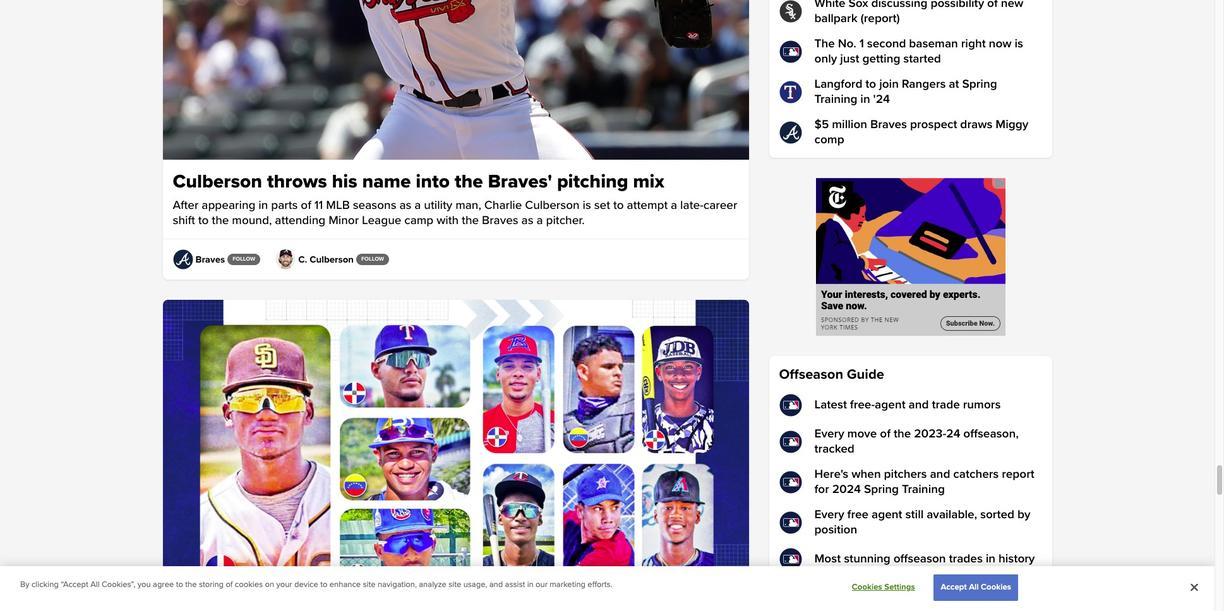 Task type: locate. For each thing, give the bounding box(es) containing it.
to right the device
[[320, 580, 328, 590]]

to
[[866, 77, 877, 92], [614, 198, 624, 213], [198, 214, 209, 228], [176, 580, 183, 590], [320, 580, 328, 590]]

mound,
[[232, 214, 272, 228]]

every free agent still available, sorted by position link
[[780, 508, 1042, 538]]

with
[[437, 214, 459, 228]]

1 horizontal spatial spring
[[963, 77, 998, 92]]

prospect
[[911, 118, 958, 132]]

and inside privacy alert dialog
[[490, 580, 503, 590]]

is left set
[[583, 198, 591, 213]]

the down man,
[[462, 214, 479, 228]]

started
[[904, 52, 941, 66]]

and right pitchers
[[930, 468, 951, 482]]

1 vertical spatial braves
[[482, 214, 519, 228]]

1 horizontal spatial training
[[902, 483, 945, 497]]

pitching
[[557, 170, 629, 193]]

agent left still on the right of page
[[872, 508, 903, 523]]

and for trade
[[909, 398, 929, 413]]

training down pitchers
[[902, 483, 945, 497]]

0 horizontal spatial a
[[415, 198, 421, 213]]

site right enhance
[[363, 580, 376, 590]]

'24
[[874, 92, 890, 107]]

1 vertical spatial every
[[815, 508, 845, 523]]

0 horizontal spatial all
[[91, 580, 100, 590]]

in up mound,
[[259, 198, 268, 213]]

every up tracked
[[815, 427, 845, 442]]

braves link
[[173, 250, 225, 270]]

of left new
[[988, 0, 998, 11]]

mlb image
[[780, 394, 802, 417], [780, 431, 802, 454], [780, 471, 802, 494], [780, 512, 802, 535], [780, 549, 802, 571]]

mlb image for most stunning offseason trades in history
[[780, 549, 802, 571]]

1 horizontal spatial cookies
[[981, 583, 1012, 593]]

braves'
[[488, 170, 552, 193]]

the down appearing
[[212, 214, 229, 228]]

1 every from the top
[[815, 427, 845, 442]]

1 mlb image from the top
[[780, 394, 802, 417]]

braves down charlie
[[482, 214, 519, 228]]

baseman
[[910, 37, 959, 51]]

offseason
[[780, 367, 844, 384]]

cookies settings
[[852, 583, 916, 593]]

to left join
[[866, 77, 877, 92]]

is right now
[[1015, 37, 1024, 51]]

site left usage,
[[449, 580, 462, 590]]

0 vertical spatial every
[[815, 427, 845, 442]]

0 horizontal spatial as
[[400, 198, 412, 213]]

every inside every free agent still available, sorted by position
[[815, 508, 845, 523]]

mlb image down offseason
[[780, 394, 802, 417]]

2 every from the top
[[815, 508, 845, 523]]

most stunning offseason trades in history
[[815, 552, 1035, 567]]

follow for braves
[[233, 256, 255, 263]]

agent down guide
[[875, 398, 906, 413]]

0 horizontal spatial training
[[815, 92, 858, 107]]

throws
[[267, 170, 327, 193]]

2 site from the left
[[449, 580, 462, 590]]

11
[[315, 198, 323, 213]]

is
[[1015, 37, 1024, 51], [583, 198, 591, 213]]

the left 2023-
[[894, 427, 911, 442]]

by
[[1018, 508, 1031, 523]]

1 horizontal spatial is
[[1015, 37, 1024, 51]]

agent
[[875, 398, 906, 413], [872, 508, 903, 523]]

0 vertical spatial agent
[[875, 398, 906, 413]]

2 horizontal spatial and
[[930, 468, 951, 482]]

accept all cookies
[[941, 583, 1012, 593]]

follow down "league" at the top of the page
[[361, 256, 384, 263]]

cookies settings button
[[844, 576, 923, 601]]

at
[[949, 77, 960, 92]]

culberson throws his name into the braves' pitching mix image
[[163, 0, 749, 160]]

spring right at
[[963, 77, 998, 92]]

agent inside every free agent still available, sorted by position
[[872, 508, 903, 523]]

you
[[138, 580, 151, 590]]

spring inside here's when pitchers and catchers report for 2024 spring training
[[864, 483, 899, 497]]

culberson right c.
[[310, 254, 354, 265]]

join
[[880, 77, 899, 92]]

of inside white sox discussing possibility of new ballpark (report)
[[988, 0, 998, 11]]

as down charlie
[[522, 214, 534, 228]]

1 vertical spatial spring
[[864, 483, 899, 497]]

site
[[363, 580, 376, 590], [449, 580, 462, 590]]

0 vertical spatial training
[[815, 92, 858, 107]]

agent for free
[[872, 508, 903, 523]]

culberson up appearing
[[173, 170, 262, 193]]

0 vertical spatial culberson
[[173, 170, 262, 193]]

settings
[[885, 583, 916, 593]]

2 horizontal spatial a
[[671, 198, 678, 213]]

mlb image inside here's when pitchers and catchers report for 2024 spring training link
[[780, 471, 802, 494]]

1 horizontal spatial braves
[[482, 214, 519, 228]]

in left '24
[[861, 92, 871, 107]]

follow button for braves
[[228, 254, 261, 265]]

2 vertical spatial and
[[490, 580, 503, 590]]

and
[[909, 398, 929, 413], [930, 468, 951, 482], [490, 580, 503, 590]]

cookies
[[235, 580, 263, 590]]

0 vertical spatial braves
[[871, 118, 908, 132]]

training inside langford to join rangers at spring training in '24
[[815, 92, 858, 107]]

0 horizontal spatial is
[[583, 198, 591, 213]]

and left 'assist'
[[490, 580, 503, 590]]

of
[[988, 0, 998, 11], [301, 198, 311, 213], [881, 427, 891, 442], [226, 580, 233, 590]]

0 horizontal spatial braves
[[196, 254, 225, 265]]

follow button down mound,
[[228, 254, 261, 265]]

follow down mound,
[[233, 256, 255, 263]]

1 vertical spatial as
[[522, 214, 534, 228]]

follow button for c. culberson
[[356, 254, 389, 265]]

training
[[815, 92, 858, 107], [902, 483, 945, 497]]

1 horizontal spatial all
[[970, 583, 979, 593]]

mlb image inside every free agent still available, sorted by position link
[[780, 512, 802, 535]]

mlb image for every move of the 2023-24 offseason, tracked
[[780, 431, 802, 454]]

2 vertical spatial culberson
[[310, 254, 354, 265]]

spring inside langford to join rangers at spring training in '24
[[963, 77, 998, 92]]

follow for c. culberson
[[361, 256, 384, 263]]

trade
[[932, 398, 960, 413]]

mlb image left position
[[780, 512, 802, 535]]

2 follow from the left
[[361, 256, 384, 263]]

when
[[852, 468, 881, 482]]

1 horizontal spatial site
[[449, 580, 462, 590]]

0 horizontal spatial and
[[490, 580, 503, 590]]

rangers image
[[780, 81, 802, 104]]

all right accept
[[970, 583, 979, 593]]

spring down when
[[864, 483, 899, 497]]

device
[[294, 580, 318, 590]]

here's
[[815, 468, 849, 482]]

mlb image left most at the bottom of page
[[780, 549, 802, 571]]

the inside privacy alert dialog
[[185, 580, 197, 590]]

a up camp
[[415, 198, 421, 213]]

and inside here's when pitchers and catchers report for 2024 spring training
[[930, 468, 951, 482]]

all
[[91, 580, 100, 590], [970, 583, 979, 593]]

0 vertical spatial is
[[1015, 37, 1024, 51]]

white sox discussing possibility of new ballpark (report) link
[[780, 0, 1042, 27]]

in left our
[[527, 580, 534, 590]]

trades
[[950, 552, 983, 567]]

cookies
[[852, 583, 883, 593], [981, 583, 1012, 593]]

free-
[[850, 398, 875, 413]]

the no. 1 second baseman right now is only just getting started
[[815, 37, 1024, 66]]

mlb image left tracked
[[780, 431, 802, 454]]

all right "accept
[[91, 580, 100, 590]]

2 horizontal spatial braves
[[871, 118, 908, 132]]

mlb image for here's when pitchers and catchers report for 2024 spring training
[[780, 471, 802, 494]]

1 vertical spatial agent
[[872, 508, 903, 523]]

advertisement element
[[816, 178, 1006, 336]]

0 vertical spatial and
[[909, 398, 929, 413]]

1 cookies from the left
[[852, 583, 883, 593]]

storing
[[199, 580, 224, 590]]

cookies down history
[[981, 583, 1012, 593]]

report
[[1002, 468, 1035, 482]]

every for every free agent still available, sorted by position
[[815, 508, 845, 523]]

camp
[[405, 214, 434, 228]]

the up man,
[[455, 170, 483, 193]]

4 mlb image from the top
[[780, 512, 802, 535]]

1 horizontal spatial culberson
[[310, 254, 354, 265]]

0 horizontal spatial spring
[[864, 483, 899, 497]]

culberson up "pitcher."
[[525, 198, 580, 213]]

second
[[868, 37, 906, 51]]

most
[[815, 552, 841, 567]]

to right set
[[614, 198, 624, 213]]

cookies",
[[102, 580, 135, 590]]

0 horizontal spatial follow
[[233, 256, 255, 263]]

$5 million braves prospect draws miggy comp
[[815, 118, 1029, 147]]

1 vertical spatial training
[[902, 483, 945, 497]]

of right storing
[[226, 580, 233, 590]]

3 mlb image from the top
[[780, 471, 802, 494]]

c. culberson link
[[276, 250, 354, 270]]

mlb image inside 'every move of the 2023-24 offseason, tracked' link
[[780, 431, 802, 454]]

1 horizontal spatial follow button
[[356, 254, 389, 265]]

1 follow from the left
[[233, 256, 255, 263]]

of left "11"
[[301, 198, 311, 213]]

2 follow button from the left
[[356, 254, 389, 265]]

c. culberson
[[298, 254, 354, 265]]

white sox discussing possibility of new ballpark (report)
[[815, 0, 1024, 26]]

a left the late-
[[671, 198, 678, 213]]

2024
[[833, 483, 861, 497]]

5 mlb image from the top
[[780, 549, 802, 571]]

of right move
[[881, 427, 891, 442]]

braves right braves icon at the top of the page
[[196, 254, 225, 265]]

and left 'trade'
[[909, 398, 929, 413]]

1 horizontal spatial follow
[[361, 256, 384, 263]]

1 horizontal spatial and
[[909, 398, 929, 413]]

catchers
[[954, 468, 999, 482]]

follow
[[233, 256, 255, 263], [361, 256, 384, 263]]

"accept
[[61, 580, 88, 590]]

right
[[962, 37, 986, 51]]

spring
[[963, 77, 998, 92], [864, 483, 899, 497]]

name
[[362, 170, 411, 193]]

0 horizontal spatial follow button
[[228, 254, 261, 265]]

into
[[416, 170, 450, 193]]

every inside every move of the 2023-24 offseason, tracked
[[815, 427, 845, 442]]

culberson
[[173, 170, 262, 193], [525, 198, 580, 213], [310, 254, 354, 265]]

attending
[[275, 214, 326, 228]]

as up camp
[[400, 198, 412, 213]]

0 vertical spatial spring
[[963, 77, 998, 92]]

follow button down "league" at the top of the page
[[356, 254, 389, 265]]

0 horizontal spatial culberson
[[173, 170, 262, 193]]

braves image
[[780, 121, 802, 144]]

is inside culberson throws his name into the braves' pitching mix after appearing in parts of 11 mlb seasons as a utility man, charlie culberson is set to attempt a late-career shift to the mound, attending minor league camp with the braves as a pitcher.
[[583, 198, 591, 213]]

man,
[[456, 198, 482, 213]]

every up position
[[815, 508, 845, 523]]

0 horizontal spatial site
[[363, 580, 376, 590]]

1 vertical spatial culberson
[[525, 198, 580, 213]]

braves down '24
[[871, 118, 908, 132]]

1 follow button from the left
[[228, 254, 261, 265]]

miggy
[[996, 118, 1029, 132]]

training down 'langford'
[[815, 92, 858, 107]]

to right shift
[[198, 214, 209, 228]]

mlb image left for
[[780, 471, 802, 494]]

0 horizontal spatial cookies
[[852, 583, 883, 593]]

a left "pitcher."
[[537, 214, 543, 228]]

the left storing
[[185, 580, 197, 590]]

1 vertical spatial is
[[583, 198, 591, 213]]

appearing
[[202, 198, 256, 213]]

cookies down stunning
[[852, 583, 883, 593]]

2 cookies from the left
[[981, 583, 1012, 593]]

2 mlb image from the top
[[780, 431, 802, 454]]

every for every move of the 2023-24 offseason, tracked
[[815, 427, 845, 442]]

1 vertical spatial and
[[930, 468, 951, 482]]



Task type: vqa. For each thing, say whether or not it's contained in the screenshot.
DET
no



Task type: describe. For each thing, give the bounding box(es) containing it.
(report)
[[861, 11, 900, 26]]

on
[[265, 580, 274, 590]]

offseason
[[894, 552, 946, 567]]

attempt
[[627, 198, 668, 213]]

of inside every move of the 2023-24 offseason, tracked
[[881, 427, 891, 442]]

braves inside culberson throws his name into the braves' pitching mix after appearing in parts of 11 mlb seasons as a utility man, charlie culberson is set to attempt a late-career shift to the mound, attending minor league camp with the braves as a pitcher.
[[482, 214, 519, 228]]

marketing
[[550, 580, 586, 590]]

to inside langford to join rangers at spring training in '24
[[866, 77, 877, 92]]

free
[[848, 508, 869, 523]]

assist
[[505, 580, 525, 590]]

mlb image
[[780, 40, 802, 63]]

history
[[999, 552, 1035, 567]]

all inside button
[[970, 583, 979, 593]]

names to know for international signing day 2024 image
[[163, 300, 749, 612]]

braves image
[[173, 250, 193, 270]]

c.
[[298, 254, 307, 265]]

usage,
[[464, 580, 487, 590]]

of inside culberson throws his name into the braves' pitching mix after appearing in parts of 11 mlb seasons as a utility man, charlie culberson is set to attempt a late-career shift to the mound, attending minor league camp with the braves as a pitcher.
[[301, 198, 311, 213]]

comp
[[815, 133, 845, 147]]

langford
[[815, 77, 863, 92]]

rangers
[[902, 77, 946, 92]]

mlb image for latest free-agent and trade rumors
[[780, 394, 802, 417]]

by clicking "accept all cookies", you agree to the storing of cookies on your device to enhance site navigation, analyze site usage, and assist in our marketing efforts.
[[20, 580, 613, 590]]

agent for free-
[[875, 398, 906, 413]]

efforts.
[[588, 580, 613, 590]]

getting
[[863, 52, 901, 66]]

here's when pitchers and catchers report for 2024 spring training
[[815, 468, 1035, 497]]

in inside privacy alert dialog
[[527, 580, 534, 590]]

pitchers
[[884, 468, 927, 482]]

1 horizontal spatial as
[[522, 214, 534, 228]]

our
[[536, 580, 548, 590]]

your
[[276, 580, 292, 590]]

the inside every move of the 2023-24 offseason, tracked
[[894, 427, 911, 442]]

tracked
[[815, 442, 855, 457]]

stunning
[[844, 552, 891, 567]]

new
[[1001, 0, 1024, 11]]

now
[[989, 37, 1012, 51]]

still
[[906, 508, 924, 523]]

analyze
[[419, 580, 447, 590]]

of inside privacy alert dialog
[[226, 580, 233, 590]]

2 vertical spatial braves
[[196, 254, 225, 265]]

culberson throws his name into the braves' pitching mix link
[[173, 170, 739, 193]]

the no. 1 second baseman right now is only just getting started link
[[780, 37, 1042, 67]]

guide
[[847, 367, 885, 384]]

offseason guide
[[780, 367, 885, 384]]

career
[[704, 198, 738, 213]]

in right trades
[[986, 552, 996, 567]]

after
[[173, 198, 199, 213]]

white
[[815, 0, 846, 11]]

in inside langford to join rangers at spring training in '24
[[861, 92, 871, 107]]

league
[[362, 214, 402, 228]]

white sox image
[[780, 0, 802, 23]]

rumors
[[964, 398, 1001, 413]]

charlie
[[485, 198, 522, 213]]

mix
[[633, 170, 665, 193]]

to right "agree"
[[176, 580, 183, 590]]

langford to join rangers at spring training in '24
[[815, 77, 998, 107]]

$5
[[815, 118, 829, 132]]

culberson throws his name into the braves' pitching mix after appearing in parts of 11 mlb seasons as a utility man, charlie culberson is set to attempt a late-career shift to the mound, attending minor league camp with the braves as a pitcher.
[[173, 170, 738, 228]]

most stunning offseason trades in history link
[[780, 549, 1042, 571]]

set
[[594, 198, 611, 213]]

1 horizontal spatial a
[[537, 214, 543, 228]]

accept
[[941, 583, 967, 593]]

c. culberson image
[[276, 250, 296, 270]]

enhance
[[330, 580, 361, 590]]

late-
[[681, 198, 704, 213]]

offseason,
[[964, 427, 1019, 442]]

sorted
[[981, 508, 1015, 523]]

privacy alert dialog
[[0, 567, 1215, 612]]

2 horizontal spatial culberson
[[525, 198, 580, 213]]

2023-
[[915, 427, 947, 442]]

training inside here's when pitchers and catchers report for 2024 spring training
[[902, 483, 945, 497]]

in inside culberson throws his name into the braves' pitching mix after appearing in parts of 11 mlb seasons as a utility man, charlie culberson is set to attempt a late-career shift to the mound, attending minor league camp with the braves as a pitcher.
[[259, 198, 268, 213]]

agree
[[153, 580, 174, 590]]

cookies inside button
[[852, 583, 883, 593]]

0 vertical spatial as
[[400, 198, 412, 213]]

position
[[815, 523, 858, 538]]

the
[[815, 37, 835, 51]]

just
[[841, 52, 860, 66]]

every free agent still available, sorted by position
[[815, 508, 1031, 538]]

every move of the 2023-24 offseason, tracked
[[815, 427, 1019, 457]]

available,
[[927, 508, 978, 523]]

$5 million braves prospect draws miggy comp link
[[780, 118, 1042, 148]]

braves inside $5 million braves prospect draws miggy comp
[[871, 118, 908, 132]]

draws
[[961, 118, 993, 132]]

shift
[[173, 214, 195, 228]]

for
[[815, 483, 830, 497]]

langford to join rangers at spring training in '24 link
[[780, 77, 1042, 107]]

1
[[860, 37, 864, 51]]

ballpark
[[815, 11, 858, 26]]

is inside the no. 1 second baseman right now is only just getting started
[[1015, 37, 1024, 51]]

no.
[[838, 37, 857, 51]]

only
[[815, 52, 838, 66]]

1 site from the left
[[363, 580, 376, 590]]

and for catchers
[[930, 468, 951, 482]]

pitcher.
[[546, 214, 585, 228]]

mlb image for every free agent still available, sorted by position
[[780, 512, 802, 535]]

cookies inside button
[[981, 583, 1012, 593]]

navigation,
[[378, 580, 417, 590]]

latest
[[815, 398, 847, 413]]

million
[[832, 118, 868, 132]]

his
[[332, 170, 358, 193]]

latest free-agent and trade rumors link
[[780, 394, 1042, 417]]



